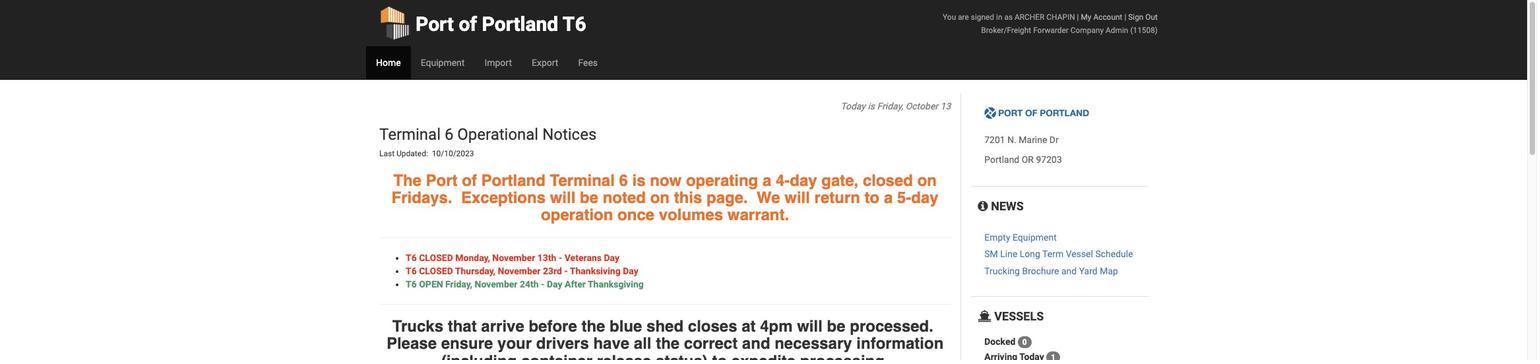 Task type: vqa. For each thing, say whether or not it's contained in the screenshot.
Other Articles Empty Equipment SM Line Long Term Vessel Schedule Trucking Brochure and Yard Map
no



Task type: locate. For each thing, give the bounding box(es) containing it.
thursday,
[[455, 266, 496, 276]]

0 vertical spatial closed
[[419, 253, 453, 263]]

of down 10/10/2023
[[462, 171, 477, 190]]

vessel
[[1066, 249, 1093, 260]]

1 vertical spatial 6
[[619, 171, 628, 190]]

1 vertical spatial friday,
[[445, 279, 472, 290]]

1 horizontal spatial equipment
[[1013, 232, 1057, 243]]

6 inside the terminal 6 operational notices last updated:  10/10/2023
[[445, 125, 454, 144]]

day down the "23rd" on the left bottom
[[547, 279, 563, 290]]

dr
[[1050, 135, 1059, 145]]

- right the 13th at the left of page
[[559, 253, 562, 263]]

october
[[906, 101, 938, 112]]

equipment button
[[411, 46, 475, 79]]

operating
[[686, 171, 758, 190]]

0 horizontal spatial equipment
[[421, 57, 465, 68]]

monday,
[[455, 253, 490, 263]]

1 vertical spatial to
[[712, 352, 727, 360]]

0 vertical spatial is
[[868, 101, 875, 112]]

0 vertical spatial and
[[1062, 266, 1077, 276]]

equipment up long
[[1013, 232, 1057, 243]]

day up thanksgiving at the left bottom of page
[[623, 266, 639, 276]]

equipment
[[421, 57, 465, 68], [1013, 232, 1057, 243]]

of up equipment popup button
[[459, 13, 477, 36]]

the right all
[[656, 335, 680, 353]]

on right 5-
[[918, 171, 937, 190]]

portland up import
[[482, 13, 558, 36]]

home button
[[366, 46, 411, 79]]

23rd
[[543, 266, 562, 276]]

1 vertical spatial and
[[742, 335, 770, 353]]

t6 closed monday, november 13th - veterans day t6 closed thursday, november 23rd - thanksiving day t6 open friday, november 24th - day after thanksgiving
[[406, 253, 644, 290]]

ship image
[[978, 311, 992, 323]]

(including
[[441, 352, 517, 360]]

1 horizontal spatial -
[[559, 253, 562, 263]]

0 horizontal spatial a
[[763, 171, 772, 190]]

0 vertical spatial terminal
[[379, 125, 441, 144]]

friday, left october
[[877, 101, 904, 112]]

0 horizontal spatial and
[[742, 335, 770, 353]]

the left blue
[[582, 317, 605, 336]]

| left my
[[1077, 13, 1079, 22]]

t6
[[563, 13, 586, 36], [406, 253, 417, 263], [406, 266, 417, 276], [406, 279, 417, 290]]

will right 4pm
[[797, 317, 823, 336]]

1 horizontal spatial a
[[884, 189, 893, 207]]

is left now
[[633, 171, 646, 190]]

1 vertical spatial day
[[623, 266, 639, 276]]

line
[[1001, 249, 1018, 260]]

portland
[[482, 13, 558, 36], [985, 155, 1020, 165], [481, 171, 546, 190]]

1 horizontal spatial is
[[868, 101, 875, 112]]

| left sign
[[1125, 13, 1127, 22]]

once
[[618, 206, 655, 225]]

1 horizontal spatial and
[[1062, 266, 1077, 276]]

0 horizontal spatial day
[[790, 171, 817, 190]]

trucks
[[392, 317, 443, 336]]

0 horizontal spatial friday,
[[445, 279, 472, 290]]

5-
[[897, 189, 911, 207]]

are
[[958, 13, 969, 22]]

brochure
[[1022, 266, 1059, 276]]

2 closed from the top
[[419, 266, 453, 276]]

day left gate,
[[790, 171, 817, 190]]

0 horizontal spatial to
[[712, 352, 727, 360]]

be left 'noted'
[[580, 189, 599, 207]]

export
[[532, 57, 558, 68]]

1 horizontal spatial terminal
[[550, 171, 615, 190]]

1 vertical spatial of
[[462, 171, 477, 190]]

0 horizontal spatial 6
[[445, 125, 454, 144]]

1 vertical spatial is
[[633, 171, 646, 190]]

0 vertical spatial be
[[580, 189, 599, 207]]

of
[[459, 13, 477, 36], [462, 171, 477, 190]]

all
[[634, 335, 652, 353]]

0 horizontal spatial be
[[580, 189, 599, 207]]

to inside trucks that arrive before the blue shed closes at 4pm will be processed. please ensure your drivers have all the correct and necessary information (including container release status) to expedite processing.
[[712, 352, 727, 360]]

necessary
[[775, 335, 852, 353]]

1 vertical spatial be
[[827, 317, 846, 336]]

-
[[559, 253, 562, 263], [564, 266, 568, 276], [541, 279, 545, 290]]

2 vertical spatial day
[[547, 279, 563, 290]]

november
[[492, 253, 535, 263], [498, 266, 541, 276], [475, 279, 518, 290]]

0 vertical spatial day
[[604, 253, 620, 263]]

port of portland t6 link
[[379, 0, 586, 46]]

0 horizontal spatial terminal
[[379, 125, 441, 144]]

to inside "the port of portland terminal 6 is now operating a 4-day gate, closed on fridays .  exceptions will be noted on this page.  we will return to a 5-day operation once volumes warrant."
[[865, 189, 880, 207]]

and left yard
[[1062, 266, 1077, 276]]

map
[[1100, 266, 1118, 276]]

0 horizontal spatial day
[[547, 279, 563, 290]]

gate,
[[822, 171, 859, 190]]

0 vertical spatial to
[[865, 189, 880, 207]]

equipment inside empty equipment sm line long term vessel schedule trucking brochure and yard map
[[1013, 232, 1057, 243]]

port down 10/10/2023
[[426, 171, 458, 190]]

terminal
[[379, 125, 441, 144], [550, 171, 615, 190]]

0 horizontal spatial on
[[650, 189, 670, 207]]

be up processing.
[[827, 317, 846, 336]]

today is friday, october 13
[[841, 101, 951, 112]]

news
[[988, 199, 1024, 213]]

be inside "the port of portland terminal 6 is now operating a 4-day gate, closed on fridays .  exceptions will be noted on this page.  we will return to a 5-day operation once volumes warrant."
[[580, 189, 599, 207]]

a
[[763, 171, 772, 190], [884, 189, 893, 207]]

1 vertical spatial terminal
[[550, 171, 615, 190]]

1 | from the left
[[1077, 13, 1079, 22]]

0 vertical spatial 6
[[445, 125, 454, 144]]

home
[[376, 57, 401, 68]]

on left this
[[650, 189, 670, 207]]

is right today on the right of the page
[[868, 101, 875, 112]]

1 horizontal spatial day
[[911, 189, 939, 207]]

1 horizontal spatial friday,
[[877, 101, 904, 112]]

on
[[918, 171, 937, 190], [650, 189, 670, 207]]

a left 4-
[[763, 171, 772, 190]]

friday, down thursday,
[[445, 279, 472, 290]]

10/10/2023
[[432, 149, 474, 159]]

0 vertical spatial equipment
[[421, 57, 465, 68]]

portland down 7201
[[985, 155, 1020, 165]]

2 | from the left
[[1125, 13, 1127, 22]]

portland or 97203
[[985, 155, 1062, 165]]

correct
[[684, 335, 738, 353]]

volumes
[[659, 206, 723, 225]]

0 vertical spatial port
[[416, 13, 454, 36]]

0 vertical spatial november
[[492, 253, 535, 263]]

to left 5-
[[865, 189, 880, 207]]

to down closes
[[712, 352, 727, 360]]

t6 down fridays
[[406, 253, 417, 263]]

2 horizontal spatial -
[[564, 266, 568, 276]]

1 vertical spatial equipment
[[1013, 232, 1057, 243]]

equipment right home
[[421, 57, 465, 68]]

0 vertical spatial of
[[459, 13, 477, 36]]

1 horizontal spatial |
[[1125, 13, 1127, 22]]

1 horizontal spatial 6
[[619, 171, 628, 190]]

- right 24th
[[541, 279, 545, 290]]

7201
[[985, 135, 1005, 145]]

terminal up the operation
[[550, 171, 615, 190]]

information
[[857, 335, 944, 353]]

1 horizontal spatial to
[[865, 189, 880, 207]]

portland down the terminal 6 operational notices last updated:  10/10/2023
[[481, 171, 546, 190]]

be inside trucks that arrive before the blue shed closes at 4pm will be processed. please ensure your drivers have all the correct and necessary information (including container release status) to expedite processing.
[[827, 317, 846, 336]]

warrant.
[[728, 206, 789, 225]]

port up equipment popup button
[[416, 13, 454, 36]]

out
[[1146, 13, 1158, 22]]

0 horizontal spatial -
[[541, 279, 545, 290]]

friday,
[[877, 101, 904, 112], [445, 279, 472, 290]]

after
[[565, 279, 586, 290]]

1 vertical spatial closed
[[419, 266, 453, 276]]

today
[[841, 101, 866, 112]]

please
[[387, 335, 437, 353]]

1 horizontal spatial be
[[827, 317, 846, 336]]

port
[[416, 13, 454, 36], [426, 171, 458, 190]]

day up thanksiving
[[604, 253, 620, 263]]

fees
[[578, 57, 598, 68]]

thanksgiving
[[588, 279, 644, 290]]

in
[[996, 13, 1003, 22]]

1 horizontal spatial the
[[656, 335, 680, 353]]

7201 n. marine dr
[[985, 135, 1059, 145]]

1 vertical spatial portland
[[985, 155, 1020, 165]]

2 vertical spatial portland
[[481, 171, 546, 190]]

0 horizontal spatial is
[[633, 171, 646, 190]]

6 up once
[[619, 171, 628, 190]]

1 vertical spatial november
[[498, 266, 541, 276]]

- right the "23rd" on the left bottom
[[564, 266, 568, 276]]

day left info circle image
[[911, 189, 939, 207]]

and inside trucks that arrive before the blue shed closes at 4pm will be processed. please ensure your drivers have all the correct and necessary information (including container release status) to expedite processing.
[[742, 335, 770, 353]]

closed
[[419, 253, 453, 263], [419, 266, 453, 276]]

import
[[485, 57, 512, 68]]

return
[[815, 189, 860, 207]]

day
[[604, 253, 620, 263], [623, 266, 639, 276], [547, 279, 563, 290]]

terminal up last
[[379, 125, 441, 144]]

empty equipment link
[[985, 232, 1057, 243]]

0 horizontal spatial |
[[1077, 13, 1079, 22]]

and right correct
[[742, 335, 770, 353]]

shed
[[647, 317, 684, 336]]

be
[[580, 189, 599, 207], [827, 317, 846, 336]]

1 closed from the top
[[419, 253, 453, 263]]

1 vertical spatial port
[[426, 171, 458, 190]]

docked 0
[[985, 336, 1027, 347]]

a left 5-
[[884, 189, 893, 207]]

6 up 10/10/2023
[[445, 125, 454, 144]]



Task type: describe. For each thing, give the bounding box(es) containing it.
4-
[[776, 171, 790, 190]]

release
[[597, 352, 652, 360]]

blue
[[610, 317, 642, 336]]

my
[[1081, 13, 1092, 22]]

port inside port of portland t6 link
[[416, 13, 454, 36]]

sm
[[985, 249, 998, 260]]

you
[[943, 13, 956, 22]]

processed.
[[850, 317, 934, 336]]

equipment inside popup button
[[421, 57, 465, 68]]

closed
[[863, 171, 913, 190]]

account
[[1094, 13, 1123, 22]]

the
[[393, 171, 422, 190]]

or
[[1022, 155, 1034, 165]]

and inside empty equipment sm line long term vessel schedule trucking brochure and yard map
[[1062, 266, 1077, 276]]

drivers
[[536, 335, 589, 353]]

port inside "the port of portland terminal 6 is now operating a 4-day gate, closed on fridays .  exceptions will be noted on this page.  we will return to a 5-day operation once volumes warrant."
[[426, 171, 458, 190]]

export button
[[522, 46, 568, 79]]

operational
[[458, 125, 539, 144]]

schedule
[[1096, 249, 1133, 260]]

company
[[1071, 26, 1104, 35]]

2 vertical spatial -
[[541, 279, 545, 290]]

vessels
[[992, 310, 1044, 324]]

you are signed in as archer chapin | my account | sign out broker/freight forwarder company admin (11508)
[[943, 13, 1158, 35]]

veterans
[[565, 253, 602, 263]]

sign
[[1129, 13, 1144, 22]]

1 horizontal spatial on
[[918, 171, 937, 190]]

will right we
[[785, 189, 810, 207]]

of inside "the port of portland terminal 6 is now operating a 4-day gate, closed on fridays .  exceptions will be noted on this page.  we will return to a 5-day operation once volumes warrant."
[[462, 171, 477, 190]]

broker/freight
[[981, 26, 1032, 35]]

6 inside "the port of portland terminal 6 is now operating a 4-day gate, closed on fridays .  exceptions will be noted on this page.  we will return to a 5-day operation once volumes warrant."
[[619, 171, 628, 190]]

at
[[742, 317, 756, 336]]

1 vertical spatial -
[[564, 266, 568, 276]]

sign out link
[[1129, 13, 1158, 22]]

admin
[[1106, 26, 1129, 35]]

yard
[[1079, 266, 1098, 276]]

that
[[448, 317, 477, 336]]

fridays
[[392, 189, 448, 207]]

import button
[[475, 46, 522, 79]]

processing.
[[800, 352, 889, 360]]

trucking brochure and yard map link
[[985, 266, 1118, 276]]

this
[[674, 189, 702, 207]]

0 vertical spatial portland
[[482, 13, 558, 36]]

forwarder
[[1033, 26, 1069, 35]]

open
[[419, 279, 443, 290]]

0 horizontal spatial the
[[582, 317, 605, 336]]

container
[[521, 352, 593, 360]]

portland inside "the port of portland terminal 6 is now operating a 4-day gate, closed on fridays .  exceptions will be noted on this page.  we will return to a 5-day operation once volumes warrant."
[[481, 171, 546, 190]]

trucking
[[985, 266, 1020, 276]]

your
[[498, 335, 532, 353]]

terminal inside the terminal 6 operational notices last updated:  10/10/2023
[[379, 125, 441, 144]]

terminal 6 operational notices last updated:  10/10/2023
[[379, 125, 601, 159]]

notices
[[542, 125, 597, 144]]

as
[[1005, 13, 1013, 22]]

2 vertical spatial november
[[475, 279, 518, 290]]

port of portland t6 image
[[985, 107, 1090, 120]]

is inside "the port of portland terminal 6 is now operating a 4-day gate, closed on fridays .  exceptions will be noted on this page.  we will return to a 5-day operation once volumes warrant."
[[633, 171, 646, 190]]

docked
[[985, 336, 1016, 347]]

1 horizontal spatial day
[[604, 253, 620, 263]]

status)
[[656, 352, 708, 360]]

(11508)
[[1131, 26, 1158, 35]]

info circle image
[[978, 201, 988, 213]]

13
[[941, 101, 951, 112]]

exceptions
[[461, 189, 546, 207]]

thanksiving
[[570, 266, 621, 276]]

4pm
[[760, 317, 793, 336]]

97203
[[1036, 155, 1062, 165]]

operation
[[541, 206, 613, 225]]

marine
[[1019, 135, 1047, 145]]

0 vertical spatial -
[[559, 253, 562, 263]]

port of portland t6
[[416, 13, 586, 36]]

fees button
[[568, 46, 608, 79]]

will right exceptions
[[550, 189, 576, 207]]

13th
[[538, 253, 557, 263]]

friday, inside t6 closed monday, november 13th - veterans day t6 closed thursday, november 23rd - thanksiving day t6 open friday, november 24th - day after thanksgiving
[[445, 279, 472, 290]]

t6 up the trucks
[[406, 266, 417, 276]]

24th
[[520, 279, 539, 290]]

terminal inside "the port of portland terminal 6 is now operating a 4-day gate, closed on fridays .  exceptions will be noted on this page.  we will return to a 5-day operation once volumes warrant."
[[550, 171, 615, 190]]

0 vertical spatial friday,
[[877, 101, 904, 112]]

arrive
[[481, 317, 524, 336]]

last
[[379, 149, 395, 159]]

t6 up fees popup button
[[563, 13, 586, 36]]

archer
[[1015, 13, 1045, 22]]

before
[[529, 317, 577, 336]]

we
[[757, 189, 780, 207]]

signed
[[971, 13, 994, 22]]

now
[[650, 171, 682, 190]]

chapin
[[1047, 13, 1075, 22]]

the port of portland terminal 6 is now operating a 4-day gate, closed on fridays .  exceptions will be noted on this page.  we will return to a 5-day operation once volumes warrant.
[[392, 171, 939, 225]]

my account link
[[1081, 13, 1123, 22]]

term
[[1043, 249, 1064, 260]]

trucks that arrive before the blue shed closes at 4pm will be processed. please ensure your drivers have all the correct and necessary information (including container release status) to expedite processing.
[[387, 317, 944, 360]]

empty
[[985, 232, 1011, 243]]

will inside trucks that arrive before the blue shed closes at 4pm will be processed. please ensure your drivers have all the correct and necessary information (including container release status) to expedite processing.
[[797, 317, 823, 336]]

t6 left open
[[406, 279, 417, 290]]

2 horizontal spatial day
[[623, 266, 639, 276]]

sm line long term vessel schedule link
[[985, 249, 1133, 260]]

empty equipment sm line long term vessel schedule trucking brochure and yard map
[[985, 232, 1133, 276]]



